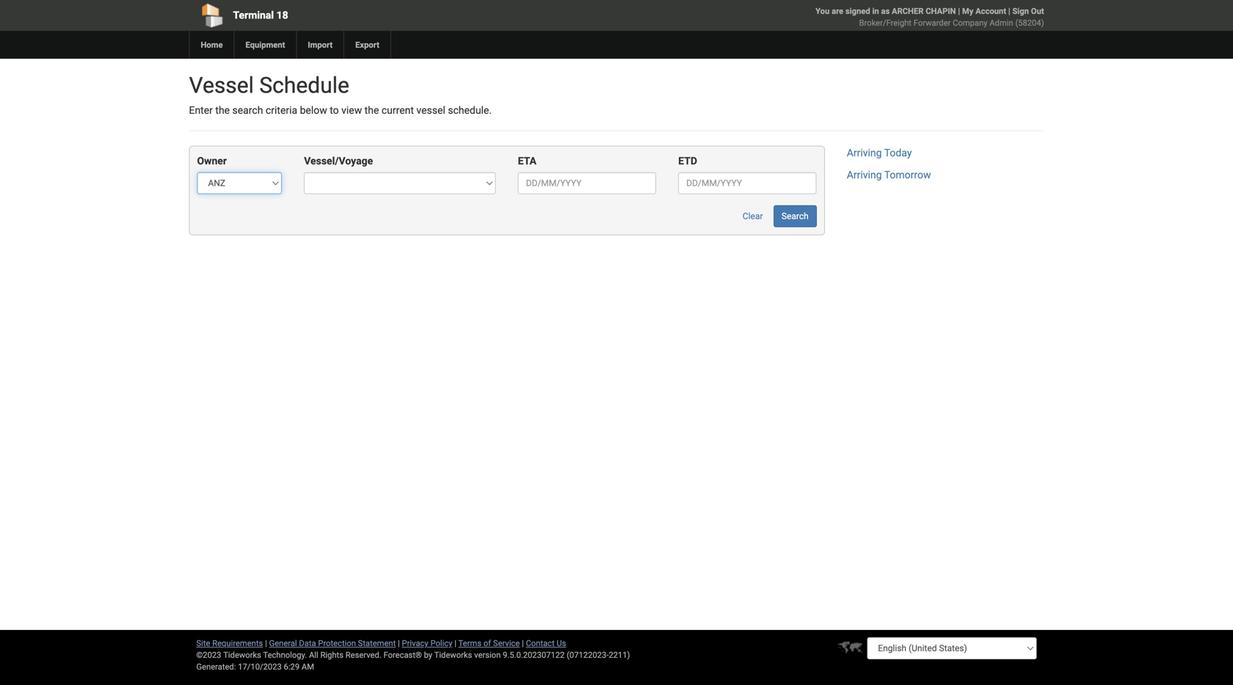 Task type: vqa. For each thing, say whether or not it's contained in the screenshot.
the top OFFDOCK
no



Task type: describe. For each thing, give the bounding box(es) containing it.
terms
[[459, 639, 482, 648]]

chapin
[[926, 6, 957, 16]]

2 the from the left
[[365, 104, 379, 116]]

| left the general
[[265, 639, 267, 648]]

search button
[[774, 205, 817, 227]]

2211)
[[609, 650, 631, 660]]

| up forecast®
[[398, 639, 400, 648]]

general data protection statement link
[[269, 639, 396, 648]]

admin
[[990, 18, 1014, 28]]

site requirements | general data protection statement | privacy policy | terms of service | contact us ©2023 tideworks technology. all rights reserved. forecast® by tideworks version 9.5.0.202307122 (07122023-2211) generated: 17/10/2023 6:29 am
[[196, 639, 631, 672]]

tideworks
[[435, 650, 473, 660]]

9.5.0.202307122
[[503, 650, 565, 660]]

company
[[953, 18, 988, 28]]

sign out link
[[1013, 6, 1045, 16]]

below
[[300, 104, 327, 116]]

| up tideworks
[[455, 639, 457, 648]]

(07122023-
[[567, 650, 609, 660]]

site
[[196, 639, 210, 648]]

arriving for arriving tomorrow
[[847, 169, 883, 181]]

to
[[330, 104, 339, 116]]

import
[[308, 40, 333, 50]]

vessel schedule enter the search criteria below to view the current vessel schedule.
[[189, 72, 492, 116]]

arriving today
[[847, 147, 913, 159]]

are
[[832, 6, 844, 16]]

us
[[557, 639, 567, 648]]

am
[[302, 662, 314, 672]]

broker/freight
[[860, 18, 912, 28]]

site requirements link
[[196, 639, 263, 648]]

clear
[[743, 211, 763, 221]]

ETA text field
[[518, 172, 657, 194]]

current
[[382, 104, 414, 116]]

vessel
[[417, 104, 446, 116]]

general
[[269, 639, 297, 648]]

| up 9.5.0.202307122
[[522, 639, 524, 648]]

contact
[[526, 639, 555, 648]]

contact us link
[[526, 639, 567, 648]]

18
[[277, 9, 288, 21]]

terminal
[[233, 9, 274, 21]]

export
[[356, 40, 380, 50]]

service
[[493, 639, 520, 648]]

policy
[[431, 639, 453, 648]]

data
[[299, 639, 316, 648]]

enter
[[189, 104, 213, 116]]

17/10/2023
[[238, 662, 282, 672]]

home link
[[189, 31, 234, 59]]

arriving for arriving today
[[847, 147, 883, 159]]

schedule.
[[448, 104, 492, 116]]

import link
[[296, 31, 344, 59]]

6:29
[[284, 662, 300, 672]]

arriving tomorrow
[[847, 169, 932, 181]]

(58204)
[[1016, 18, 1045, 28]]

criteria
[[266, 104, 298, 116]]

by
[[424, 650, 433, 660]]

privacy policy link
[[402, 639, 453, 648]]

terminal 18
[[233, 9, 288, 21]]

terms of service link
[[459, 639, 520, 648]]

arriving today link
[[847, 147, 913, 159]]

equipment link
[[234, 31, 296, 59]]



Task type: locate. For each thing, give the bounding box(es) containing it.
| left sign at right top
[[1009, 6, 1011, 16]]

arriving tomorrow link
[[847, 169, 932, 181]]

terminal 18 link
[[189, 0, 533, 31]]

you are signed in as archer chapin | my account | sign out broker/freight forwarder company admin (58204)
[[816, 6, 1045, 28]]

arriving down arriving today link
[[847, 169, 883, 181]]

2 arriving from the top
[[847, 169, 883, 181]]

my
[[963, 6, 974, 16]]

search
[[782, 211, 809, 221]]

technology.
[[263, 650, 307, 660]]

the right view
[[365, 104, 379, 116]]

forwarder
[[914, 18, 951, 28]]

the right enter
[[215, 104, 230, 116]]

1 horizontal spatial the
[[365, 104, 379, 116]]

sign
[[1013, 6, 1030, 16]]

account
[[976, 6, 1007, 16]]

0 vertical spatial arriving
[[847, 147, 883, 159]]

reserved.
[[346, 650, 382, 660]]

you
[[816, 6, 830, 16]]

version
[[475, 650, 501, 660]]

signed
[[846, 6, 871, 16]]

rights
[[321, 650, 344, 660]]

all
[[309, 650, 319, 660]]

1 the from the left
[[215, 104, 230, 116]]

of
[[484, 639, 491, 648]]

view
[[342, 104, 362, 116]]

equipment
[[246, 40, 285, 50]]

out
[[1032, 6, 1045, 16]]

protection
[[318, 639, 356, 648]]

requirements
[[212, 639, 263, 648]]

1 vertical spatial arriving
[[847, 169, 883, 181]]

|
[[959, 6, 961, 16], [1009, 6, 1011, 16], [265, 639, 267, 648], [398, 639, 400, 648], [455, 639, 457, 648], [522, 639, 524, 648]]

vessel
[[189, 72, 254, 98]]

arriving
[[847, 147, 883, 159], [847, 169, 883, 181]]

ETD text field
[[679, 172, 817, 194]]

owner
[[197, 155, 227, 167]]

statement
[[358, 639, 396, 648]]

my account link
[[963, 6, 1007, 16]]

eta
[[518, 155, 537, 167]]

the
[[215, 104, 230, 116], [365, 104, 379, 116]]

forecast®
[[384, 650, 422, 660]]

home
[[201, 40, 223, 50]]

archer
[[892, 6, 924, 16]]

clear button
[[735, 205, 772, 227]]

search
[[233, 104, 263, 116]]

in
[[873, 6, 880, 16]]

privacy
[[402, 639, 429, 648]]

tomorrow
[[885, 169, 932, 181]]

schedule
[[260, 72, 350, 98]]

as
[[882, 6, 890, 16]]

today
[[885, 147, 913, 159]]

generated:
[[196, 662, 236, 672]]

arriving up arriving tomorrow link
[[847, 147, 883, 159]]

vessel/voyage
[[304, 155, 373, 167]]

1 arriving from the top
[[847, 147, 883, 159]]

export link
[[344, 31, 391, 59]]

0 horizontal spatial the
[[215, 104, 230, 116]]

| left my
[[959, 6, 961, 16]]

etd
[[679, 155, 698, 167]]

©2023 tideworks
[[196, 650, 261, 660]]



